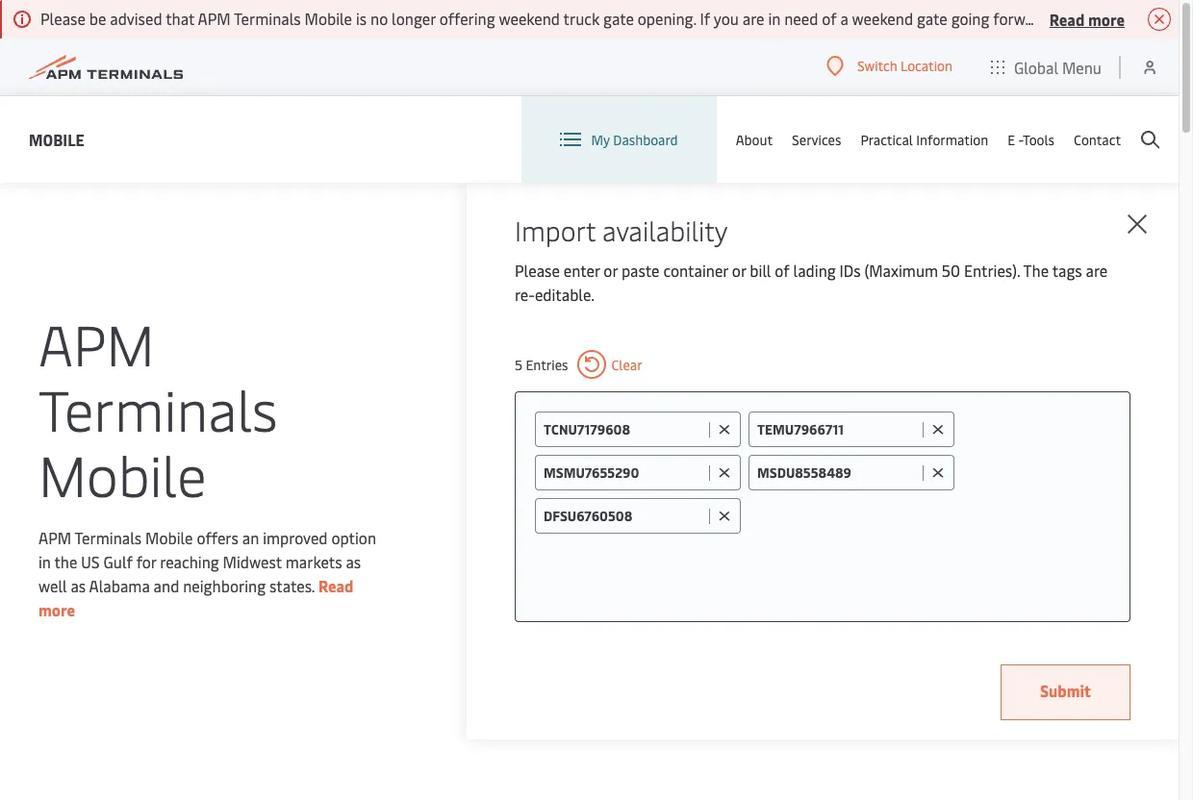Task type: locate. For each thing, give the bounding box(es) containing it.
2 vertical spatial terminals
[[75, 527, 142, 548]]

import availability
[[515, 212, 728, 248]]

read down markets
[[319, 575, 354, 596]]

more left close alert icon
[[1088, 8, 1125, 29]]

Entered ID text field
[[544, 421, 704, 439], [757, 421, 918, 439], [544, 464, 704, 482], [544, 507, 704, 525]]

please for please be advised that apm terminals mobile is no longer offering weekend truck gate opening. if you are in need of a weekend gate going forward, please email
[[40, 8, 85, 29]]

0 horizontal spatial more
[[38, 599, 75, 620]]

in left the need
[[768, 8, 781, 29]]

read more button
[[1050, 7, 1125, 31]]

1 horizontal spatial in
[[768, 8, 781, 29]]

or
[[604, 260, 618, 281], [732, 260, 746, 281]]

2 or from the left
[[732, 260, 746, 281]]

read more down reaching
[[38, 575, 354, 620]]

0 vertical spatial as
[[346, 551, 361, 572]]

1 horizontal spatial as
[[346, 551, 361, 572]]

weekend
[[499, 8, 560, 29], [852, 8, 913, 29]]

information
[[916, 130, 989, 149]]

markets
[[286, 551, 342, 572]]

5
[[515, 356, 523, 374]]

ids
[[840, 260, 861, 281]]

please up re-
[[515, 260, 560, 281]]

1 horizontal spatial read
[[1050, 8, 1085, 29]]

mobile inside apm terminals mobile
[[38, 435, 207, 511]]

0 horizontal spatial of
[[775, 260, 790, 281]]

0 vertical spatial please
[[40, 8, 85, 29]]

please
[[40, 8, 85, 29], [515, 260, 560, 281]]

need
[[784, 8, 818, 29]]

please inside please enter or paste container or bill of lading ids (maximum 50 entries). the tags are re-editable.
[[515, 260, 560, 281]]

are
[[743, 8, 765, 29], [1086, 260, 1108, 281]]

1 vertical spatial in
[[38, 551, 51, 572]]

1 vertical spatial apm
[[38, 305, 154, 381]]

as down option
[[346, 551, 361, 572]]

1 horizontal spatial read more
[[1050, 8, 1125, 29]]

mobile
[[305, 8, 352, 29], [29, 128, 84, 150], [38, 435, 207, 511], [145, 527, 193, 548]]

are right tags
[[1086, 260, 1108, 281]]

bill
[[750, 260, 771, 281]]

1 horizontal spatial of
[[822, 8, 837, 29]]

be
[[89, 8, 106, 29]]

Type or paste your IDs here text field
[[749, 498, 1111, 533]]

more down well
[[38, 599, 75, 620]]

gate right truck
[[603, 8, 634, 29]]

services button
[[792, 96, 841, 183]]

read
[[1050, 8, 1085, 29], [319, 575, 354, 596]]

read for read more link
[[319, 575, 354, 596]]

gate left going on the right
[[917, 8, 948, 29]]

1 vertical spatial of
[[775, 260, 790, 281]]

1 vertical spatial read more
[[38, 575, 354, 620]]

as
[[346, 551, 361, 572], [71, 575, 86, 596]]

of left a
[[822, 8, 837, 29]]

reaching
[[160, 551, 219, 572]]

container
[[663, 260, 728, 281]]

an
[[242, 527, 259, 548]]

apm
[[198, 8, 231, 29], [38, 305, 154, 381], [38, 527, 71, 548]]

apm terminals mobile offers an improved option in the us gulf for reaching midwest markets as well as alabama and neighboring states.
[[38, 527, 376, 596]]

my
[[591, 130, 610, 149]]

contact
[[1074, 130, 1121, 149]]

in
[[768, 8, 781, 29], [38, 551, 51, 572]]

if
[[700, 8, 710, 29]]

terminals inside 'apm terminals mobile offers an improved option in the us gulf for reaching midwest markets as well as alabama and neighboring states.'
[[75, 527, 142, 548]]

1 vertical spatial terminals
[[38, 370, 278, 446]]

1 horizontal spatial please
[[515, 260, 560, 281]]

terminals for apm terminals mobile
[[38, 370, 278, 446]]

0 vertical spatial read more
[[1050, 8, 1125, 29]]

5 entries
[[515, 356, 568, 374]]

paste
[[622, 260, 660, 281]]

improved
[[263, 527, 328, 548]]

of
[[822, 8, 837, 29], [775, 260, 790, 281]]

1 horizontal spatial more
[[1088, 8, 1125, 29]]

in left 'the' in the bottom left of the page
[[38, 551, 51, 572]]

0 horizontal spatial or
[[604, 260, 618, 281]]

please left be
[[40, 8, 85, 29]]

1 horizontal spatial are
[[1086, 260, 1108, 281]]

1 vertical spatial are
[[1086, 260, 1108, 281]]

1 horizontal spatial gate
[[917, 8, 948, 29]]

are right the you
[[743, 8, 765, 29]]

weekend left truck
[[499, 8, 560, 29]]

more inside read more button
[[1088, 8, 1125, 29]]

1 horizontal spatial weekend
[[852, 8, 913, 29]]

terminals
[[234, 8, 301, 29], [38, 370, 278, 446], [75, 527, 142, 548]]

weekend right a
[[852, 8, 913, 29]]

gate
[[603, 8, 634, 29], [917, 8, 948, 29]]

longer
[[392, 8, 436, 29]]

more
[[1088, 8, 1125, 29], [38, 599, 75, 620]]

dashboard
[[613, 130, 678, 149]]

gulf
[[104, 551, 133, 572]]

apm for apm terminals mobile
[[38, 305, 154, 381]]

clear button
[[578, 350, 642, 379]]

0 horizontal spatial read
[[319, 575, 354, 596]]

e
[[1008, 130, 1015, 149]]

1 vertical spatial more
[[38, 599, 75, 620]]

2 vertical spatial apm
[[38, 527, 71, 548]]

please enter or paste container or bill of lading ids (maximum 50 entries). the tags are re-editable.
[[515, 260, 1108, 305]]

0 horizontal spatial in
[[38, 551, 51, 572]]

mobile link
[[29, 128, 84, 152]]

switch location
[[857, 57, 953, 75]]

read inside button
[[1050, 8, 1085, 29]]

read up global menu
[[1050, 8, 1085, 29]]

0 vertical spatial read
[[1050, 8, 1085, 29]]

1 vertical spatial please
[[515, 260, 560, 281]]

apm inside apm terminals mobile
[[38, 305, 154, 381]]

practical information button
[[861, 96, 989, 183]]

tools
[[1023, 130, 1055, 149]]

of right the bill
[[775, 260, 790, 281]]

submit button
[[1001, 665, 1131, 721]]

0 horizontal spatial read more
[[38, 575, 354, 620]]

0 vertical spatial in
[[768, 8, 781, 29]]

alabama
[[89, 575, 150, 596]]

well
[[38, 575, 67, 596]]

tags
[[1052, 260, 1082, 281]]

more inside read more link
[[38, 599, 75, 620]]

2 weekend from the left
[[852, 8, 913, 29]]

switch location button
[[827, 56, 953, 77]]

0 vertical spatial are
[[743, 8, 765, 29]]

0 horizontal spatial weekend
[[499, 8, 560, 29]]

read more
[[1050, 8, 1125, 29], [38, 575, 354, 620]]

terminals for apm terminals mobile offers an improved option in the us gulf for reaching midwest markets as well as alabama and neighboring states.
[[75, 527, 142, 548]]

0 horizontal spatial gate
[[603, 8, 634, 29]]

0 horizontal spatial please
[[40, 8, 85, 29]]

or right enter
[[604, 260, 618, 281]]

as right well
[[71, 575, 86, 596]]

1 vertical spatial as
[[71, 575, 86, 596]]

1 horizontal spatial or
[[732, 260, 746, 281]]

1 vertical spatial read
[[319, 575, 354, 596]]

editable.
[[535, 284, 595, 305]]

0 vertical spatial more
[[1088, 8, 1125, 29]]

read more up menu
[[1050, 8, 1125, 29]]

or left the bill
[[732, 260, 746, 281]]

no
[[371, 8, 388, 29]]

0 horizontal spatial as
[[71, 575, 86, 596]]

apm inside 'apm terminals mobile offers an improved option in the us gulf for reaching midwest markets as well as alabama and neighboring states.'
[[38, 527, 71, 548]]

apm for apm terminals mobile offers an improved option in the us gulf for reaching midwest markets as well as alabama and neighboring states.
[[38, 527, 71, 548]]



Task type: describe. For each thing, give the bounding box(es) containing it.
opening.
[[638, 8, 696, 29]]

read more link
[[38, 575, 354, 620]]

0 vertical spatial terminals
[[234, 8, 301, 29]]

clear
[[612, 356, 642, 374]]

switch
[[857, 57, 897, 75]]

midwest
[[223, 551, 282, 572]]

you
[[714, 8, 739, 29]]

is
[[356, 8, 367, 29]]

of inside please enter or paste container or bill of lading ids (maximum 50 entries). the tags are re-editable.
[[775, 260, 790, 281]]

truck
[[563, 8, 600, 29]]

menu
[[1062, 56, 1102, 77]]

mobile inside 'apm terminals mobile offers an improved option in the us gulf for reaching midwest markets as well as alabama and neighboring states.'
[[145, 527, 193, 548]]

0 vertical spatial of
[[822, 8, 837, 29]]

offers
[[197, 527, 239, 548]]

please be advised that apm terminals mobile is no longer offering weekend truck gate opening. if you are in need of a weekend gate going forward, please email
[[40, 8, 1145, 29]]

1 weekend from the left
[[499, 8, 560, 29]]

us
[[81, 551, 100, 572]]

and
[[154, 575, 179, 596]]

email
[[1104, 8, 1142, 29]]

0 vertical spatial apm
[[198, 8, 231, 29]]

a
[[841, 8, 849, 29]]

entries).
[[964, 260, 1020, 281]]

location
[[901, 57, 953, 75]]

please
[[1055, 8, 1100, 29]]

offering
[[439, 8, 495, 29]]

50
[[942, 260, 960, 281]]

that
[[166, 8, 194, 29]]

1 or from the left
[[604, 260, 618, 281]]

the
[[54, 551, 77, 572]]

2 gate from the left
[[917, 8, 948, 29]]

option
[[331, 527, 376, 548]]

advised
[[110, 8, 162, 29]]

my dashboard
[[591, 130, 678, 149]]

are inside please enter or paste container or bill of lading ids (maximum 50 entries). the tags are re-editable.
[[1086, 260, 1108, 281]]

e -tools
[[1008, 130, 1055, 149]]

about
[[736, 130, 773, 149]]

import
[[515, 212, 596, 248]]

my dashboard button
[[561, 96, 678, 183]]

more for read more button
[[1088, 8, 1125, 29]]

0 horizontal spatial are
[[743, 8, 765, 29]]

for
[[136, 551, 156, 572]]

availability
[[602, 212, 728, 248]]

entries
[[526, 356, 568, 374]]

going
[[951, 8, 990, 29]]

services
[[792, 130, 841, 149]]

enter
[[564, 260, 600, 281]]

lading
[[794, 260, 836, 281]]

read more for read more button
[[1050, 8, 1125, 29]]

apm terminals mobile
[[38, 305, 278, 511]]

-
[[1019, 130, 1023, 149]]

global
[[1014, 56, 1059, 77]]

neighboring
[[183, 575, 266, 596]]

contact button
[[1074, 96, 1121, 183]]

Entered ID text field
[[757, 464, 918, 482]]

global menu
[[1014, 56, 1102, 77]]

(maximum
[[865, 260, 938, 281]]

global menu button
[[972, 38, 1121, 96]]

e -tools button
[[1008, 96, 1055, 183]]

read more for read more link
[[38, 575, 354, 620]]

re-
[[515, 284, 535, 305]]

please for please enter or paste container or bill of lading ids (maximum 50 entries). the tags are re-editable.
[[515, 260, 560, 281]]

close alert image
[[1148, 8, 1171, 31]]

in inside 'apm terminals mobile offers an improved option in the us gulf for reaching midwest markets as well as alabama and neighboring states.'
[[38, 551, 51, 572]]

submit
[[1040, 680, 1091, 702]]

more for read more link
[[38, 599, 75, 620]]

practical information
[[861, 130, 989, 149]]

the
[[1023, 260, 1049, 281]]

forward,
[[993, 8, 1051, 29]]

1 gate from the left
[[603, 8, 634, 29]]

about button
[[736, 96, 773, 183]]

practical
[[861, 130, 913, 149]]

read for read more button
[[1050, 8, 1085, 29]]

states.
[[269, 575, 315, 596]]



Task type: vqa. For each thing, say whether or not it's contained in the screenshot.
Los inside the Pier 400 Los Angeles
no



